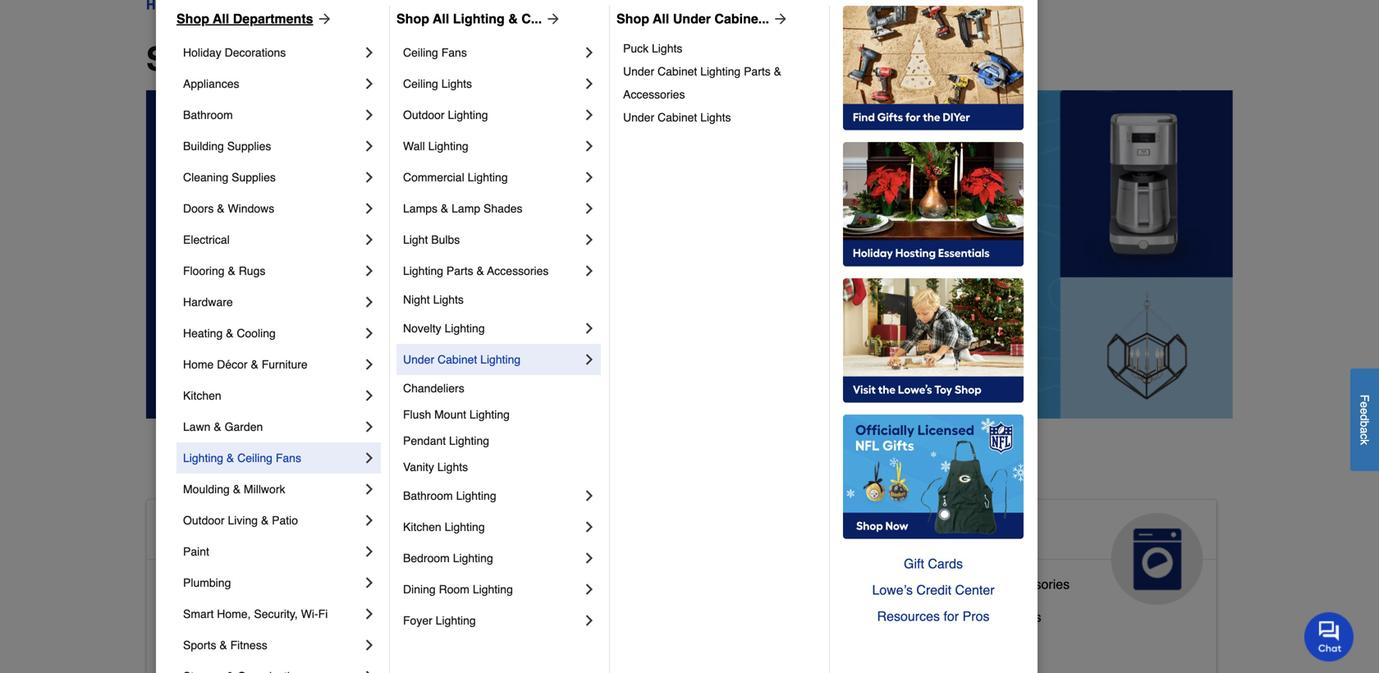Task type: describe. For each thing, give the bounding box(es) containing it.
& inside animal & pet care
[[609, 520, 626, 546]]

lighting down "flush mount lighting"
[[449, 434, 489, 447]]

shop all departments
[[146, 40, 488, 78]]

arrow right image for shop all lighting & c...
[[542, 11, 562, 27]]

under for under cabinet lighting parts & accessories
[[623, 65, 654, 78]]

flooring
[[183, 264, 225, 277]]

shop all departments link
[[177, 9, 333, 29]]

sports & fitness
[[183, 639, 267, 652]]

& left 'lamp'
[[441, 202, 448, 215]]

lamp
[[452, 202, 480, 215]]

lighting up under cabinet lighting
[[445, 322, 485, 335]]

visit the lowe's toy shop. image
[[843, 278, 1024, 403]]

& left 'millwork'
[[233, 483, 241, 496]]

pendant
[[403, 434, 446, 447]]

cards
[[928, 556, 963, 571]]

smart home, security, wi-fi
[[183, 608, 328, 621]]

novelty lighting link
[[403, 313, 581, 344]]

f e e d b a c k button
[[1351, 369, 1379, 471]]

chevron right image for appliances
[[361, 76, 378, 92]]

lowe's credit center link
[[843, 577, 1024, 603]]

chevron right image for novelty lighting
[[581, 320, 598, 337]]

appliances image
[[1111, 513, 1203, 605]]

holiday decorations link
[[183, 37, 361, 68]]

moulding
[[183, 483, 230, 496]]

ceiling fans
[[403, 46, 467, 59]]

d
[[1358, 415, 1371, 421]]

accessible home image
[[380, 513, 472, 605]]

flush
[[403, 408, 431, 421]]

commercial
[[403, 171, 464, 184]]

0 horizontal spatial appliances
[[183, 77, 239, 90]]

room
[[439, 583, 470, 596]]

lighting up foyer lighting link
[[473, 583, 513, 596]]

& left patio
[[261, 514, 269, 527]]

night lights link
[[403, 287, 598, 313]]

chevron right image for plumbing
[[361, 575, 378, 591]]

moulding & millwork link
[[183, 474, 361, 505]]

night lights
[[403, 293, 464, 306]]

beverage
[[892, 610, 948, 625]]

arrow right image
[[769, 11, 789, 27]]

arrow right image for shop all departments
[[313, 11, 333, 27]]

kitchen lighting link
[[403, 511, 581, 543]]

0 vertical spatial furniture
[[262, 358, 308, 371]]

& inside 'link'
[[952, 610, 960, 625]]

ceiling lights link
[[403, 68, 581, 99]]

0 horizontal spatial appliances link
[[183, 68, 361, 99]]

lighting & ceiling fans link
[[183, 443, 361, 474]]

bedroom inside "link"
[[403, 552, 450, 565]]

lighting down room
[[436, 614, 476, 627]]

lighting up lamps & lamp shades link
[[468, 171, 508, 184]]

building
[[183, 140, 224, 153]]

kitchen for kitchen
[[183, 389, 221, 402]]

chandeliers link
[[403, 375, 598, 401]]

smart home, security, wi-fi link
[[183, 599, 361, 630]]

livestock
[[526, 603, 581, 618]]

shop all under cabine...
[[617, 11, 769, 26]]

1 e from the top
[[1358, 402, 1371, 408]]

all for lighting
[[433, 11, 449, 26]]

pet inside animal & pet care
[[632, 520, 668, 546]]

wall lighting
[[403, 140, 468, 153]]

lighting down outdoor lighting
[[428, 140, 468, 153]]

lights for vanity lights
[[437, 461, 468, 474]]

2 vertical spatial ceiling
[[237, 452, 273, 465]]

puck
[[623, 42, 649, 55]]

chevron right image for wall lighting
[[581, 138, 598, 154]]

chevron right image for ceiling fans
[[581, 44, 598, 61]]

novelty lighting
[[403, 322, 485, 335]]

& down light bulbs link
[[477, 264, 484, 277]]

doors
[[183, 202, 214, 215]]

& inside under cabinet lighting parts & accessories
[[774, 65, 782, 78]]

heating
[[183, 327, 223, 340]]

under inside shop all under cabine... 'link'
[[673, 11, 711, 26]]

paint link
[[183, 536, 361, 567]]

chevron right image for electrical
[[361, 232, 378, 248]]

plumbing
[[183, 576, 231, 589]]

cleaning
[[183, 171, 228, 184]]

bathroom link
[[183, 99, 361, 131]]

cabine...
[[715, 11, 769, 26]]

& right houses,
[[638, 636, 647, 651]]

chevron right image for kitchen
[[361, 388, 378, 404]]

resources for pros link
[[843, 603, 1024, 630]]

home inside home décor & furniture link
[[183, 358, 214, 371]]

heating & cooling link
[[183, 318, 361, 349]]

1 vertical spatial pet
[[526, 636, 546, 651]]

bathroom for bathroom lighting
[[403, 489, 453, 502]]

resources for pros
[[877, 609, 990, 624]]

accessible for accessible bathroom
[[160, 577, 223, 592]]

cleaning supplies link
[[183, 162, 361, 193]]

chevron right image for bathroom
[[361, 107, 378, 123]]

ceiling for ceiling fans
[[403, 46, 438, 59]]

chevron right image for ceiling lights
[[581, 76, 598, 92]]

wine
[[964, 610, 994, 625]]

accessible entry & home
[[160, 642, 308, 658]]

lighting inside "link"
[[453, 552, 493, 565]]

chevron right image for building supplies
[[361, 138, 378, 154]]

& left the c...
[[508, 11, 518, 26]]

wi-
[[301, 608, 318, 621]]

accessible bedroom
[[160, 610, 280, 625]]

accessible for accessible bedroom
[[160, 610, 223, 625]]

dining room lighting
[[403, 583, 513, 596]]

shop for shop all under cabine...
[[617, 11, 649, 26]]

lighting up ceiling fans link
[[453, 11, 505, 26]]

lamps & lamp shades link
[[403, 193, 581, 224]]

home décor & furniture link
[[183, 349, 361, 380]]

1 horizontal spatial fans
[[441, 46, 467, 59]]

light bulbs link
[[403, 224, 581, 255]]

chevron right image for holiday decorations
[[361, 44, 378, 61]]

lighting up wall lighting link
[[448, 108, 488, 122]]

1 horizontal spatial appliances link
[[879, 500, 1217, 605]]

chandeliers
[[403, 382, 464, 395]]

accessible bedroom link
[[160, 606, 280, 639]]

lawn & garden
[[183, 420, 263, 433]]

chevron right image for lighting parts & accessories
[[581, 263, 598, 279]]

fitness
[[230, 639, 267, 652]]

& left rugs
[[228, 264, 235, 277]]

& left cooling
[[226, 327, 234, 340]]

& up moulding & millwork
[[227, 452, 234, 465]]

flush mount lighting
[[403, 408, 510, 421]]

chevron right image for lighting & ceiling fans
[[361, 450, 378, 466]]

home inside accessible entry & home link
[[273, 642, 308, 658]]

1 vertical spatial bedroom
[[227, 610, 280, 625]]

chevron right image for under cabinet lighting
[[581, 351, 598, 368]]

shop for shop all lighting & c...
[[397, 11, 429, 26]]

chevron right image for flooring & rugs
[[361, 263, 378, 279]]

care
[[526, 546, 577, 572]]

livestock supplies link
[[526, 599, 635, 632]]

bedroom lighting
[[403, 552, 493, 565]]

outdoor living & patio link
[[183, 505, 361, 536]]

beds,
[[549, 636, 583, 651]]

chevron right image for outdoor lighting
[[581, 107, 598, 123]]

lighting up night at the left of the page
[[403, 264, 443, 277]]

lamps
[[403, 202, 438, 215]]

vanity lights
[[403, 461, 468, 474]]

vanity
[[403, 461, 434, 474]]

building supplies link
[[183, 131, 361, 162]]

& right doors
[[217, 202, 225, 215]]

wall lighting link
[[403, 131, 581, 162]]

& right entry
[[261, 642, 270, 658]]

lights down under cabinet lighting parts & accessories link
[[700, 111, 731, 124]]

all for departments
[[213, 11, 229, 26]]

& up wine
[[987, 577, 996, 592]]

& right décor
[[251, 358, 258, 371]]

security,
[[254, 608, 298, 621]]

shop for shop all departments
[[177, 11, 209, 26]]

home,
[[217, 608, 251, 621]]

resources
[[877, 609, 940, 624]]

accessible for accessible entry & home
[[160, 642, 223, 658]]

fi
[[318, 608, 328, 621]]

f
[[1358, 395, 1371, 402]]

lowe's credit center
[[872, 582, 995, 598]]

flooring & rugs
[[183, 264, 265, 277]]

parts inside under cabinet lighting parts & accessories
[[744, 65, 771, 78]]

chevron right image for moulding & millwork
[[361, 481, 378, 498]]



Task type: vqa. For each thing, say whether or not it's contained in the screenshot.
COUNTERTOP CLEANERS & SEALERS LINK
no



Task type: locate. For each thing, give the bounding box(es) containing it.
bedroom up dining
[[403, 552, 450, 565]]

2 horizontal spatial accessories
[[999, 577, 1070, 592]]

0 horizontal spatial pet
[[526, 636, 546, 651]]

chevron right image for smart home, security, wi-fi
[[361, 606, 378, 622]]

0 horizontal spatial shop
[[177, 11, 209, 26]]

all inside 'link'
[[653, 11, 669, 26]]

1 vertical spatial parts
[[447, 264, 473, 277]]

0 horizontal spatial outdoor
[[183, 514, 225, 527]]

officially licensed n f l gifts. shop now. image
[[843, 415, 1024, 539]]

shop all departments
[[177, 11, 313, 26]]

kitchen up lawn
[[183, 389, 221, 402]]

accessories for appliance parts & accessories
[[999, 577, 1070, 592]]

c...
[[522, 11, 542, 26]]

animal & pet care image
[[746, 513, 838, 605]]

parts for appliance parts & accessories
[[953, 577, 984, 592]]

arrow right image up ceiling fans link
[[542, 11, 562, 27]]

& right lawn
[[214, 420, 221, 433]]

2 accessible from the top
[[160, 577, 223, 592]]

pet
[[632, 520, 668, 546], [526, 636, 546, 651]]

commercial lighting link
[[403, 162, 581, 193]]

& left the pros
[[952, 610, 960, 625]]

0 vertical spatial appliances link
[[183, 68, 361, 99]]

under cabinet lights
[[623, 111, 731, 124]]

1 horizontal spatial appliances
[[892, 520, 1014, 546]]

0 vertical spatial accessories
[[623, 88, 685, 101]]

0 vertical spatial cabinet
[[658, 65, 697, 78]]

0 horizontal spatial kitchen
[[183, 389, 221, 402]]

under for under cabinet lights
[[623, 111, 654, 124]]

chevron right image for bedroom lighting
[[581, 550, 598, 566]]

accessible down smart at the bottom left
[[160, 642, 223, 658]]

0 horizontal spatial fans
[[276, 452, 301, 465]]

cabinet inside under cabinet lights link
[[658, 111, 697, 124]]

cabinet for under cabinet lights
[[658, 111, 697, 124]]

lighting up moulding
[[183, 452, 223, 465]]

puck lights
[[623, 42, 683, 55]]

accessible for accessible home
[[160, 520, 280, 546]]

lights for ceiling lights
[[441, 77, 472, 90]]

1 vertical spatial departments
[[287, 40, 488, 78]]

supplies
[[227, 140, 271, 153], [232, 171, 276, 184], [584, 603, 635, 618]]

3 accessible from the top
[[160, 610, 223, 625]]

0 horizontal spatial bedroom
[[227, 610, 280, 625]]

under cabinet lighting parts & accessories link
[[623, 60, 818, 106]]

kitchen
[[183, 389, 221, 402], [403, 521, 441, 534]]

arrow right image
[[313, 11, 333, 27], [542, 11, 562, 27]]

2 vertical spatial parts
[[953, 577, 984, 592]]

light
[[403, 233, 428, 246]]

1 horizontal spatial outdoor
[[403, 108, 445, 122]]

all for under
[[653, 11, 669, 26]]

fans down the lawn & garden link
[[276, 452, 301, 465]]

gift cards link
[[843, 551, 1024, 577]]

under inside under cabinet lights link
[[623, 111, 654, 124]]

lights up "novelty lighting"
[[433, 293, 464, 306]]

cabinet inside under cabinet lighting link
[[438, 353, 477, 366]]

0 vertical spatial departments
[[233, 11, 313, 26]]

supplies for livestock supplies
[[584, 603, 635, 618]]

bulbs
[[431, 233, 460, 246]]

appliances link down decorations
[[183, 68, 361, 99]]

chevron right image for light bulbs
[[581, 232, 598, 248]]

furniture
[[262, 358, 308, 371], [651, 636, 703, 651]]

cleaning supplies
[[183, 171, 276, 184]]

& down accessible bedroom link
[[219, 639, 227, 652]]

chevron right image for sports & fitness
[[361, 637, 378, 654]]

mount
[[434, 408, 466, 421]]

bathroom inside "link"
[[183, 108, 233, 122]]

1 horizontal spatial parts
[[744, 65, 771, 78]]

accessible down moulding
[[160, 520, 280, 546]]

flooring & rugs link
[[183, 255, 361, 287]]

shop up ceiling fans
[[397, 11, 429, 26]]

supplies for cleaning supplies
[[232, 171, 276, 184]]

find gifts for the diyer. image
[[843, 6, 1024, 131]]

1 horizontal spatial arrow right image
[[542, 11, 562, 27]]

2 vertical spatial supplies
[[584, 603, 635, 618]]

outdoor for outdoor lighting
[[403, 108, 445, 122]]

lighting up "dining room lighting"
[[453, 552, 493, 565]]

arrow right image up shop all departments
[[313, 11, 333, 27]]

supplies for building supplies
[[227, 140, 271, 153]]

chevron right image for paint
[[361, 544, 378, 560]]

chevron right image for lamps & lamp shades
[[581, 200, 598, 217]]

chevron right image for kitchen lighting
[[581, 519, 598, 535]]

novelty
[[403, 322, 441, 335]]

ceiling
[[403, 46, 438, 59], [403, 77, 438, 90], [237, 452, 273, 465]]

0 vertical spatial bathroom
[[183, 108, 233, 122]]

shop all lighting & c...
[[397, 11, 542, 26]]

cabinet for under cabinet lighting
[[438, 353, 477, 366]]

chevron right image for commercial lighting
[[581, 169, 598, 186]]

outdoor up wall
[[403, 108, 445, 122]]

windows
[[228, 202, 274, 215]]

lighting parts & accessories
[[403, 264, 549, 277]]

0 horizontal spatial arrow right image
[[313, 11, 333, 27]]

supplies up houses,
[[584, 603, 635, 618]]

cabinet inside under cabinet lighting parts & accessories
[[658, 65, 697, 78]]

wall
[[403, 140, 425, 153]]

shop all under cabine... link
[[617, 9, 789, 29]]

holiday hosting essentials. image
[[843, 142, 1024, 267]]

bathroom for bathroom
[[183, 108, 233, 122]]

shades
[[484, 202, 523, 215]]

accessible up smart at the bottom left
[[160, 577, 223, 592]]

departments for shop all departments
[[233, 11, 313, 26]]

e up the d on the right bottom
[[1358, 402, 1371, 408]]

1 horizontal spatial furniture
[[651, 636, 703, 651]]

1 vertical spatial cabinet
[[658, 111, 697, 124]]

fans up ceiling lights
[[441, 46, 467, 59]]

chevron right image for heating & cooling
[[361, 325, 378, 342]]

under for under cabinet lighting
[[403, 353, 434, 366]]

cabinet down under cabinet lighting parts & accessories
[[658, 111, 697, 124]]

accessible entry & home link
[[160, 639, 308, 672]]

2 horizontal spatial parts
[[953, 577, 984, 592]]

departments for shop all departments
[[287, 40, 488, 78]]

chevron right image for outdoor living & patio
[[361, 512, 378, 529]]

0 horizontal spatial parts
[[447, 264, 473, 277]]

1 vertical spatial appliances
[[892, 520, 1014, 546]]

accessories for lighting parts & accessories
[[487, 264, 549, 277]]

shop inside 'link'
[[617, 11, 649, 26]]

shop up "puck"
[[617, 11, 649, 26]]

1 horizontal spatial kitchen
[[403, 521, 441, 534]]

accessories up night lights link
[[487, 264, 549, 277]]

0 vertical spatial kitchen
[[183, 389, 221, 402]]

parts inside lighting parts & accessories link
[[447, 264, 473, 277]]

0 vertical spatial bedroom
[[403, 552, 450, 565]]

home décor & furniture
[[183, 358, 308, 371]]

lawn
[[183, 420, 211, 433]]

chevron right image for foyer lighting
[[581, 612, 598, 629]]

1 vertical spatial appliances link
[[879, 500, 1217, 605]]

animal & pet care link
[[513, 500, 851, 605]]

& right animal
[[609, 520, 626, 546]]

0 horizontal spatial furniture
[[262, 358, 308, 371]]

kitchen for kitchen lighting
[[403, 521, 441, 534]]

0 vertical spatial outdoor
[[403, 108, 445, 122]]

0 vertical spatial appliances
[[183, 77, 239, 90]]

ceiling up 'millwork'
[[237, 452, 273, 465]]

beverage & wine chillers
[[892, 610, 1041, 625]]

ceiling for ceiling lights
[[403, 77, 438, 90]]

fans
[[441, 46, 467, 59], [276, 452, 301, 465]]

1 vertical spatial bathroom
[[403, 489, 453, 502]]

shop up holiday
[[177, 11, 209, 26]]

departments up outdoor lighting
[[287, 40, 488, 78]]

1 horizontal spatial bedroom
[[403, 552, 450, 565]]

0 vertical spatial home
[[183, 358, 214, 371]]

electrical
[[183, 233, 230, 246]]

beverage & wine chillers link
[[892, 606, 1041, 639]]

sports & fitness link
[[183, 630, 361, 661]]

enjoy savings year-round. no matter what you're shopping for, find what you need at a great price. image
[[146, 90, 1233, 419]]

kitchen up bedroom lighting
[[403, 521, 441, 534]]

chevron right image
[[361, 44, 378, 61], [581, 107, 598, 123], [361, 169, 378, 186], [581, 200, 598, 217], [581, 232, 598, 248], [361, 263, 378, 279], [361, 325, 378, 342], [361, 419, 378, 435], [361, 450, 378, 466], [581, 488, 598, 504], [581, 519, 598, 535], [361, 544, 378, 560], [361, 575, 378, 591], [361, 606, 378, 622], [581, 612, 598, 629], [361, 637, 378, 654]]

1 vertical spatial kitchen
[[403, 521, 441, 534]]

2 horizontal spatial shop
[[617, 11, 649, 26]]

shop all lighting & c... link
[[397, 9, 562, 29]]

gift
[[904, 556, 924, 571]]

chat invite button image
[[1305, 612, 1355, 662]]

3 shop from the left
[[617, 11, 649, 26]]

all up puck lights
[[653, 11, 669, 26]]

patio
[[272, 514, 298, 527]]

pet beds, houses, & furniture
[[526, 636, 703, 651]]

outdoor down moulding
[[183, 514, 225, 527]]

chevron right image
[[581, 44, 598, 61], [361, 76, 378, 92], [581, 76, 598, 92], [361, 107, 378, 123], [361, 138, 378, 154], [581, 138, 598, 154], [581, 169, 598, 186], [361, 200, 378, 217], [361, 232, 378, 248], [581, 263, 598, 279], [361, 294, 378, 310], [581, 320, 598, 337], [581, 351, 598, 368], [361, 356, 378, 373], [361, 388, 378, 404], [361, 481, 378, 498], [361, 512, 378, 529], [581, 550, 598, 566], [581, 581, 598, 598], [361, 668, 378, 673]]

1 arrow right image from the left
[[313, 11, 333, 27]]

departments up holiday decorations 'link'
[[233, 11, 313, 26]]

appliance parts & accessories
[[892, 577, 1070, 592]]

lighting inside under cabinet lighting parts & accessories
[[700, 65, 741, 78]]

lights right "puck"
[[652, 42, 683, 55]]

appliance parts & accessories link
[[892, 573, 1070, 606]]

a
[[1358, 427, 1371, 434]]

c
[[1358, 434, 1371, 439]]

1 vertical spatial home
[[287, 520, 350, 546]]

livestock supplies
[[526, 603, 635, 618]]

bathroom
[[183, 108, 233, 122], [403, 489, 453, 502], [227, 577, 283, 592]]

2 vertical spatial cabinet
[[438, 353, 477, 366]]

1 horizontal spatial shop
[[397, 11, 429, 26]]

parts down "puck lights" link
[[744, 65, 771, 78]]

outdoor lighting
[[403, 108, 488, 122]]

home
[[183, 358, 214, 371], [287, 520, 350, 546], [273, 642, 308, 658]]

1 accessible from the top
[[160, 520, 280, 546]]

parts down "cards"
[[953, 577, 984, 592]]

living
[[228, 514, 258, 527]]

pendant lighting link
[[403, 428, 598, 454]]

lighting up pendant lighting link
[[470, 408, 510, 421]]

bathroom up smart home, security, wi-fi
[[227, 577, 283, 592]]

cabinet for under cabinet lighting parts & accessories
[[658, 65, 697, 78]]

2 vertical spatial bathroom
[[227, 577, 283, 592]]

cabinet down "novelty lighting"
[[438, 353, 477, 366]]

light bulbs
[[403, 233, 460, 246]]

foyer lighting link
[[403, 605, 581, 636]]

cabinet down puck lights
[[658, 65, 697, 78]]

k
[[1358, 439, 1371, 445]]

pet beds, houses, & furniture link
[[526, 632, 703, 665]]

chevron right image for bathroom lighting
[[581, 488, 598, 504]]

kitchen lighting
[[403, 521, 485, 534]]

lighting down "puck lights" link
[[700, 65, 741, 78]]

furniture right houses,
[[651, 636, 703, 651]]

parts down bulbs
[[447, 264, 473, 277]]

1 vertical spatial furniture
[[651, 636, 703, 651]]

all up ceiling fans
[[433, 11, 449, 26]]

1 shop from the left
[[177, 11, 209, 26]]

lighting up kitchen lighting link
[[456, 489, 496, 502]]

pendant lighting
[[403, 434, 489, 447]]

bedroom
[[403, 552, 450, 565], [227, 610, 280, 625]]

appliances link up the chillers
[[879, 500, 1217, 605]]

dining
[[403, 583, 436, 596]]

garden
[[225, 420, 263, 433]]

accessories up the chillers
[[999, 577, 1070, 592]]

accessories up under cabinet lights at the top of the page
[[623, 88, 685, 101]]

animal & pet care
[[526, 520, 668, 572]]

furniture down heating & cooling link
[[262, 358, 308, 371]]

lighting up chandeliers link
[[480, 353, 521, 366]]

0 horizontal spatial accessories
[[487, 264, 549, 277]]

2 e from the top
[[1358, 408, 1371, 415]]

foyer lighting
[[403, 614, 476, 627]]

chevron right image for doors & windows
[[361, 200, 378, 217]]

chevron right image for home décor & furniture
[[361, 356, 378, 373]]

plumbing link
[[183, 567, 361, 599]]

accessories inside under cabinet lighting parts & accessories
[[623, 88, 685, 101]]

0 vertical spatial pet
[[632, 520, 668, 546]]

under cabinet lighting
[[403, 353, 521, 366]]

1 vertical spatial supplies
[[232, 171, 276, 184]]

all down shop all departments link
[[237, 40, 278, 78]]

arrow right image inside shop all departments link
[[313, 11, 333, 27]]

all up holiday decorations in the top left of the page
[[213, 11, 229, 26]]

flush mount lighting link
[[403, 401, 598, 428]]

lighting parts & accessories link
[[403, 255, 581, 287]]

houses,
[[587, 636, 635, 651]]

chevron right image for hardware
[[361, 294, 378, 310]]

4 accessible from the top
[[160, 642, 223, 658]]

arrow right image inside shop all lighting & c... link
[[542, 11, 562, 27]]

1 vertical spatial ceiling
[[403, 77, 438, 90]]

bathroom down vanity lights
[[403, 489, 453, 502]]

rugs
[[239, 264, 265, 277]]

foyer
[[403, 614, 432, 627]]

2 vertical spatial accessories
[[999, 577, 1070, 592]]

parts inside the appliance parts & accessories link
[[953, 577, 984, 592]]

accessible up sports
[[160, 610, 223, 625]]

gift cards
[[904, 556, 963, 571]]

home inside accessible home link
[[287, 520, 350, 546]]

under inside under cabinet lighting parts & accessories
[[623, 65, 654, 78]]

animal
[[526, 520, 603, 546]]

supplies up cleaning supplies
[[227, 140, 271, 153]]

2 shop from the left
[[397, 11, 429, 26]]

chevron right image for lawn & garden
[[361, 419, 378, 435]]

2 vertical spatial home
[[273, 642, 308, 658]]

0 vertical spatial fans
[[441, 46, 467, 59]]

appliances link
[[183, 68, 361, 99], [879, 500, 1217, 605]]

ceiling up ceiling lights
[[403, 46, 438, 59]]

electrical link
[[183, 224, 361, 255]]

ceiling down ceiling fans
[[403, 77, 438, 90]]

1 vertical spatial outdoor
[[183, 514, 225, 527]]

décor
[[217, 358, 248, 371]]

lights for puck lights
[[652, 42, 683, 55]]

1 vertical spatial fans
[[276, 452, 301, 465]]

0 vertical spatial ceiling
[[403, 46, 438, 59]]

1 horizontal spatial pet
[[632, 520, 668, 546]]

under cabinet lighting link
[[403, 344, 581, 375]]

outdoor living & patio
[[183, 514, 298, 527]]

e up b
[[1358, 408, 1371, 415]]

kitchen link
[[183, 380, 361, 411]]

parts for lighting parts & accessories
[[447, 264, 473, 277]]

bedroom up the fitness
[[227, 610, 280, 625]]

bathroom up building
[[183, 108, 233, 122]]

lighting down bathroom lighting
[[445, 521, 485, 534]]

appliance
[[892, 577, 949, 592]]

0 vertical spatial parts
[[744, 65, 771, 78]]

1 horizontal spatial accessories
[[623, 88, 685, 101]]

outdoor for outdoor living & patio
[[183, 514, 225, 527]]

chevron right image for dining room lighting
[[581, 581, 598, 598]]

2 arrow right image from the left
[[542, 11, 562, 27]]

& down arrow right image
[[774, 65, 782, 78]]

center
[[955, 582, 995, 598]]

chevron right image for cleaning supplies
[[361, 169, 378, 186]]

under inside under cabinet lighting link
[[403, 353, 434, 366]]

supplies up windows
[[232, 171, 276, 184]]

appliances down holiday
[[183, 77, 239, 90]]

lights up outdoor lighting
[[441, 77, 472, 90]]

holiday decorations
[[183, 46, 286, 59]]

dining room lighting link
[[403, 574, 581, 605]]

under cabinet lighting parts & accessories
[[623, 65, 784, 101]]

lights down pendant lighting
[[437, 461, 468, 474]]

1 vertical spatial accessories
[[487, 264, 549, 277]]

lights for night lights
[[433, 293, 464, 306]]

bedroom lighting link
[[403, 543, 581, 574]]

0 vertical spatial supplies
[[227, 140, 271, 153]]

shop
[[146, 40, 228, 78]]

appliances up "cards"
[[892, 520, 1014, 546]]



